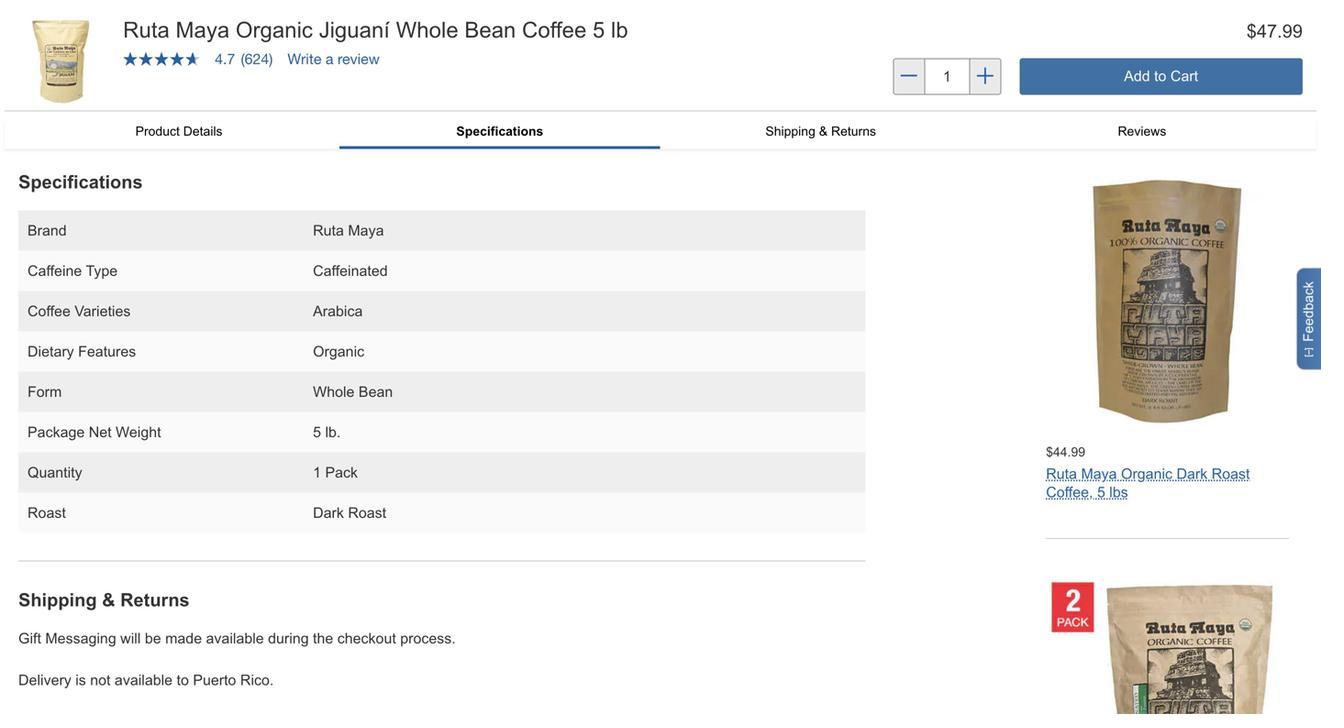 Task type: vqa. For each thing, say whether or not it's contained in the screenshot.
Search text box
no



Task type: locate. For each thing, give the bounding box(es) containing it.
during
[[268, 631, 309, 648]]

1 horizontal spatial lb
[[1190, 88, 1201, 104]]

0 horizontal spatial returns
[[120, 591, 190, 611]]

0 horizontal spatial arabica
[[34, 62, 78, 76]]

1 horizontal spatial available
[[206, 631, 264, 648]]

2 vertical spatial bean
[[359, 384, 393, 401]]

whole up reviews link
[[1046, 88, 1088, 104]]

1 vertical spatial dark
[[1177, 466, 1208, 483]]

coffee
[[522, 18, 587, 42], [102, 25, 139, 39], [1131, 88, 1174, 104], [28, 303, 71, 320]]

0 vertical spatial shipping & returns
[[766, 124, 877, 139]]

arabica
[[34, 62, 78, 76], [313, 303, 363, 320]]

0 vertical spatial specifications
[[457, 124, 544, 139]]

roast inside '$44.99 ruta maya organic medium roast whole bean coffee 5 lb'
[[1233, 69, 1272, 86]]

1 vertical spatial specifications
[[18, 172, 143, 192]]

shipping & returns link
[[660, 121, 982, 142]]

certified
[[73, 44, 120, 58]]

maya up reviews link
[[1082, 69, 1118, 86]]

specifications
[[457, 124, 544, 139], [18, 172, 143, 192]]

available up puerto on the left of the page
[[206, 631, 264, 648]]

delivery is not available to puerto rico.
[[18, 673, 274, 689]]

organic up lbs
[[1122, 466, 1173, 483]]

roast inside whole bean dark roast coffee usda certified organic arabica shade grown region: latin america
[[65, 25, 98, 39]]

1 horizontal spatial returns
[[832, 124, 877, 139]]

0 vertical spatial lb
[[611, 18, 628, 42]]

$44.99 ruta maya organic dark roast coffee, 5 lbs
[[1046, 445, 1251, 501]]

shipping & returns
[[766, 124, 877, 139], [18, 591, 190, 611]]

ruta maya organic medium roast whole bean coffee 5 lb image
[[1046, 0, 1290, 26]]

0 vertical spatial &
[[819, 124, 828, 139]]

ruta maya organic jiguaní whole bean coffee 5 lb
[[123, 18, 628, 42]]

1 vertical spatial $44.99
[[1046, 445, 1086, 460]]

0 vertical spatial arabica
[[34, 62, 78, 76]]

0 vertical spatial returns
[[832, 124, 877, 139]]

5 inside $44.99 ruta maya organic dark roast coffee, 5 lbs
[[1098, 485, 1106, 501]]

caffeinated
[[313, 263, 388, 279]]

0 horizontal spatial specifications
[[18, 172, 143, 192]]

1
[[313, 465, 321, 481]]

write a review
[[288, 50, 380, 67]]

2 horizontal spatial dark
[[1177, 466, 1208, 483]]

write
[[288, 50, 322, 67]]

$44.99 ruta maya organic medium roast whole bean coffee 5 lb
[[1046, 48, 1272, 104]]

shipping
[[766, 124, 816, 139], [18, 591, 97, 611]]

whole
[[34, 7, 70, 21], [396, 18, 459, 42], [1046, 88, 1088, 104], [313, 384, 355, 401]]

2 vertical spatial dark
[[313, 505, 344, 522]]

available left "to"
[[115, 673, 173, 689]]

available
[[206, 631, 264, 648], [115, 673, 173, 689]]

whole inside '$44.99 ruta maya organic medium roast whole bean coffee 5 lb'
[[1046, 88, 1088, 104]]

1 horizontal spatial specifications
[[457, 124, 544, 139]]

1 vertical spatial bean
[[1092, 88, 1126, 104]]

coffee inside '$44.99 ruta maya organic medium roast whole bean coffee 5 lb'
[[1131, 88, 1174, 104]]

ruta maya organic jiguaní whole bean coffee 5 lb image
[[18, 18, 105, 105]]

type
[[86, 263, 118, 279]]

write a review button
[[288, 50, 380, 67]]

0 vertical spatial dark
[[34, 25, 61, 39]]

arabica up shade on the top left of the page
[[34, 62, 78, 76]]

caffeine
[[28, 263, 82, 279]]

0 horizontal spatial dark
[[34, 25, 61, 39]]

1 horizontal spatial shipping & returns
[[766, 124, 877, 139]]

made
[[165, 631, 202, 648]]

maya up caffeinated
[[348, 223, 384, 239]]

puerto
[[193, 673, 236, 689]]

1 vertical spatial &
[[102, 591, 115, 611]]

0 horizontal spatial &
[[102, 591, 115, 611]]

4.7
[[215, 50, 235, 67]]

2 $44.99 from the top
[[1046, 445, 1086, 460]]

latin
[[82, 99, 110, 113]]

roast
[[65, 25, 98, 39], [1233, 69, 1272, 86], [1212, 466, 1251, 483], [28, 505, 66, 522], [348, 505, 387, 522]]

0 horizontal spatial available
[[115, 673, 173, 689]]

dark roast
[[313, 505, 387, 522]]

organic up reviews link
[[1122, 69, 1173, 86]]

$44.99 inside '$44.99 ruta maya organic medium roast whole bean coffee 5 lb'
[[1046, 48, 1086, 63]]

arabica inside whole bean dark roast coffee usda certified organic arabica shade grown region: latin america
[[34, 62, 78, 76]]

1 vertical spatial shipping
[[18, 591, 97, 611]]

ruta
[[123, 18, 170, 42], [1046, 69, 1078, 86], [313, 223, 344, 239], [1046, 466, 1078, 483]]

a
[[326, 50, 334, 67]]

4.7 (624)
[[215, 50, 273, 67]]

None button
[[1020, 58, 1303, 95]]

messaging
[[45, 631, 116, 648]]

returns
[[832, 124, 877, 139], [120, 591, 190, 611]]

arabica down caffeinated
[[313, 303, 363, 320]]

ruta maya organic dark roast coffee, 5 lbs link
[[1046, 466, 1251, 501]]

is
[[75, 673, 86, 689]]

1 $44.99 from the top
[[1046, 48, 1086, 63]]

maya
[[176, 18, 230, 42], [1082, 69, 1118, 86], [348, 223, 384, 239], [1082, 466, 1118, 483]]

america
[[113, 99, 160, 113]]

5 inside '$44.99 ruta maya organic medium roast whole bean coffee 5 lb'
[[1178, 88, 1186, 104]]

2 horizontal spatial bean
[[1092, 88, 1126, 104]]

5
[[593, 18, 605, 42], [1178, 88, 1186, 104], [313, 424, 321, 441], [1098, 485, 1106, 501]]

reviews
[[1118, 124, 1167, 139]]

1 vertical spatial lb
[[1190, 88, 1201, 104]]

$44.99 inside $44.99 ruta maya organic dark roast coffee, 5 lbs
[[1046, 445, 1086, 460]]

brand
[[28, 223, 67, 239]]

process.
[[400, 631, 456, 648]]

net
[[89, 424, 112, 441]]

47.99
[[1257, 21, 1303, 41]]

dietary
[[28, 344, 74, 360]]

1 horizontal spatial dark
[[313, 505, 344, 522]]

maya inside '$44.99 ruta maya organic medium roast whole bean coffee 5 lb'
[[1082, 69, 1118, 86]]

0 vertical spatial $44.99
[[1046, 48, 1086, 63]]

maya up lbs
[[1082, 466, 1118, 483]]

maya inside $44.99 ruta maya organic dark roast coffee, 5 lbs
[[1082, 466, 1118, 483]]

product
[[135, 124, 180, 139]]

&
[[819, 124, 828, 139], [102, 591, 115, 611]]

dark inside whole bean dark roast coffee usda certified organic arabica shade grown region: latin america
[[34, 25, 61, 39]]

ruta maya decaffeinated coffee 2.2 lb, 2-pack image
[[1046, 577, 1290, 715]]

lb
[[611, 18, 628, 42], [1190, 88, 1201, 104]]

bean
[[74, 7, 103, 21]]

organic up whole bean
[[313, 344, 364, 360]]

to
[[177, 673, 189, 689]]

quantity
[[28, 465, 82, 481]]

grown
[[75, 80, 110, 95]]

bean
[[465, 18, 516, 42], [1092, 88, 1126, 104], [359, 384, 393, 401]]

1 vertical spatial shipping & returns
[[18, 591, 190, 611]]

returns inside the "shipping & returns" link
[[832, 124, 877, 139]]

1 vertical spatial arabica
[[313, 303, 363, 320]]

1 horizontal spatial bean
[[465, 18, 516, 42]]

1 horizontal spatial &
[[819, 124, 828, 139]]

$44.99
[[1046, 48, 1086, 63], [1046, 445, 1086, 460]]

whole left bean
[[34, 7, 70, 21]]

organic right certified
[[124, 44, 169, 58]]

$
[[1247, 21, 1257, 41]]

0 vertical spatial bean
[[465, 18, 516, 42]]

1 vertical spatial available
[[115, 673, 173, 689]]

1 horizontal spatial shipping
[[766, 124, 816, 139]]

None telephone field
[[925, 58, 970, 95]]

dark
[[34, 25, 61, 39], [1177, 466, 1208, 483], [313, 505, 344, 522]]

organic
[[236, 18, 313, 42], [124, 44, 169, 58], [1122, 69, 1173, 86], [313, 344, 364, 360], [1122, 466, 1173, 483]]



Task type: describe. For each thing, give the bounding box(es) containing it.
specifications link
[[340, 121, 660, 146]]

(624)
[[241, 50, 273, 67]]

weight
[[116, 424, 161, 441]]

organic inside $44.99 ruta maya organic dark roast coffee, 5 lbs
[[1122, 466, 1173, 483]]

dark inside $44.99 ruta maya organic dark roast coffee, 5 lbs
[[1177, 466, 1208, 483]]

rico.
[[240, 673, 274, 689]]

coffee,
[[1046, 485, 1094, 501]]

delivery
[[18, 673, 71, 689]]

organic inside '$44.99 ruta maya organic medium roast whole bean coffee 5 lb'
[[1122, 69, 1173, 86]]

package net weight
[[28, 424, 161, 441]]

dietary features
[[28, 344, 136, 360]]

lbs
[[1110, 485, 1129, 501]]

the
[[313, 631, 333, 648]]

1 vertical spatial returns
[[120, 591, 190, 611]]

feedback
[[1301, 282, 1317, 342]]

lb.
[[325, 424, 341, 441]]

organic up (624) at top
[[236, 18, 313, 42]]

reviews link
[[982, 121, 1303, 142]]

whole inside whole bean dark roast coffee usda certified organic arabica shade grown region: latin america
[[34, 7, 70, 21]]

coffee inside whole bean dark roast coffee usda certified organic arabica shade grown region: latin america
[[102, 25, 139, 39]]

organic inside whole bean dark roast coffee usda certified organic arabica shade grown region: latin america
[[124, 44, 169, 58]]

maya up 4.7
[[176, 18, 230, 42]]

$44.99 for ruta maya organic medium roast whole bean coffee 5 lb
[[1046, 48, 1086, 63]]

will
[[120, 631, 141, 648]]

coffee varieties
[[28, 303, 131, 320]]

1 pack
[[313, 465, 358, 481]]

usda
[[34, 44, 69, 58]]

shade
[[34, 80, 71, 95]]

0 horizontal spatial shipping & returns
[[18, 591, 190, 611]]

not
[[90, 673, 111, 689]]

checkout
[[338, 631, 396, 648]]

review
[[338, 50, 380, 67]]

whole bean
[[313, 384, 393, 401]]

0 horizontal spatial lb
[[611, 18, 628, 42]]

ruta maya organic medium roast whole bean coffee 5 lb link
[[1046, 69, 1272, 104]]

gift
[[18, 631, 41, 648]]

region:
[[34, 99, 78, 113]]

ruta inside '$44.99 ruta maya organic medium roast whole bean coffee 5 lb'
[[1046, 69, 1078, 86]]

be
[[145, 631, 161, 648]]

caffeine type
[[28, 263, 118, 279]]

1 horizontal spatial arabica
[[313, 303, 363, 320]]

5 lb.
[[313, 424, 341, 441]]

ruta maya organic dark roast coffee, 5 lbs image
[[1046, 180, 1290, 423]]

feedback link
[[1297, 268, 1322, 371]]

whole up lb.
[[313, 384, 355, 401]]

0 horizontal spatial bean
[[359, 384, 393, 401]]

$44.99 for ruta maya organic dark roast coffee, 5 lbs
[[1046, 445, 1086, 460]]

0 vertical spatial available
[[206, 631, 264, 648]]

gift messaging will be made available during the checkout process.
[[18, 631, 456, 648]]

medium
[[1177, 69, 1229, 86]]

package
[[28, 424, 85, 441]]

lb inside '$44.99 ruta maya organic medium roast whole bean coffee 5 lb'
[[1190, 88, 1201, 104]]

jiguaní
[[319, 18, 390, 42]]

bean inside '$44.99 ruta maya organic medium roast whole bean coffee 5 lb'
[[1092, 88, 1126, 104]]

pack
[[325, 465, 358, 481]]

details
[[183, 124, 223, 139]]

ruta maya
[[313, 223, 384, 239]]

varieties
[[75, 303, 131, 320]]

ruta inside $44.99 ruta maya organic dark roast coffee, 5 lbs
[[1046, 466, 1078, 483]]

0 vertical spatial shipping
[[766, 124, 816, 139]]

features
[[78, 344, 136, 360]]

whole right jiguaní
[[396, 18, 459, 42]]

roast inside $44.99 ruta maya organic dark roast coffee, 5 lbs
[[1212, 466, 1251, 483]]

product details
[[135, 124, 223, 139]]

0 horizontal spatial shipping
[[18, 591, 97, 611]]

form
[[28, 384, 62, 401]]

whole bean dark roast coffee usda certified organic arabica shade grown region: latin america
[[34, 7, 169, 113]]

product details link
[[18, 121, 340, 142]]



